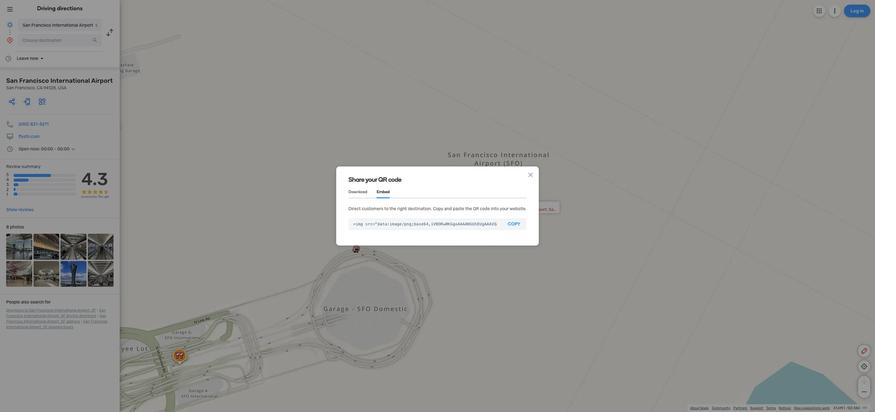 Task type: vqa. For each thing, say whether or not it's contained in the screenshot.
Bay,
no



Task type: describe. For each thing, give the bounding box(es) containing it.
ca for airport
[[37, 85, 42, 91]]

international for san francisco international airport
[[52, 23, 78, 28]]

image 3 of san francisco international airport, sf image
[[60, 234, 86, 260]]

international for san francisco international airport, sf opening hours
[[6, 325, 28, 329]]

people also search for
[[6, 300, 51, 305]]

address
[[66, 320, 80, 324]]

2
[[6, 187, 9, 192]]

image 8 of san francisco international airport, sf image
[[88, 261, 114, 287]]

pencil image
[[861, 347, 868, 355]]

2 the from the left
[[465, 206, 472, 212]]

1 vertical spatial code
[[480, 206, 490, 212]]

san francisco international airport, sf opening hours link
[[6, 320, 108, 329]]

direct
[[349, 206, 361, 212]]

notices link
[[779, 406, 791, 410]]

image 6 of san francisco international airport, sf image
[[33, 261, 59, 287]]

airport, for hours
[[29, 325, 42, 329]]

ca for airport,
[[529, 212, 534, 216]]

sf for opening
[[43, 325, 48, 329]]

how
[[794, 406, 801, 410]]

now:
[[30, 146, 40, 152]]

directions inside san francisco international airport, sf driving directions
[[79, 314, 96, 318]]

photos
[[10, 225, 24, 230]]

airport, inside san francisco international airport, sf address
[[47, 320, 60, 324]]

review summary
[[6, 164, 41, 169]]

show reviews
[[6, 207, 34, 213]]

4
[[6, 177, 9, 182]]

francisco for san francisco international airport, sf address
[[6, 320, 23, 324]]

0 vertical spatial code
[[388, 176, 401, 183]]

37.619
[[833, 406, 843, 410]]

link image
[[862, 405, 867, 410]]

work
[[822, 406, 830, 410]]

summary
[[22, 164, 41, 169]]

5
[[6, 172, 9, 177]]

driving
[[66, 314, 78, 318]]

1
[[6, 192, 8, 197]]

flysfo.com
[[19, 134, 40, 139]]

image 2 of san francisco international airport, sf image
[[33, 234, 59, 260]]

francisco, for airport
[[15, 85, 36, 91]]

94128, for airport,
[[535, 212, 548, 216]]

destination.
[[408, 206, 432, 212]]

0 horizontal spatial your
[[366, 176, 377, 183]]

0 horizontal spatial to
[[25, 308, 28, 313]]

driving
[[37, 5, 56, 12]]

community
[[712, 406, 730, 410]]

8
[[6, 225, 9, 230]]

san francisco international airport, sf address
[[6, 314, 106, 324]]

0 vertical spatial clock image
[[5, 55, 12, 62]]

and
[[444, 206, 452, 212]]

8 photos
[[6, 225, 24, 230]]

support
[[750, 406, 763, 410]]

0 horizontal spatial qr
[[378, 176, 387, 183]]

now
[[30, 56, 38, 61]]

copy inside button
[[508, 221, 520, 227]]

review
[[6, 164, 21, 169]]

1 vertical spatial your
[[500, 206, 509, 212]]

image 1 of san francisco international airport, sf image
[[6, 234, 32, 260]]

122.384
[[847, 406, 860, 410]]

airport, up driving
[[77, 308, 90, 313]]

flysfo.com link
[[19, 134, 40, 139]]

airport for san francisco international airport san francisco, ca 94128, usa
[[91, 77, 113, 84]]

open now: 00:00 - 00:00
[[19, 146, 70, 152]]

1 vertical spatial -
[[846, 406, 847, 410]]

waze
[[701, 406, 709, 410]]

sf for address
[[61, 320, 65, 324]]

(650) 821-8211
[[19, 122, 49, 127]]

embed link
[[377, 186, 390, 199]]

about
[[690, 406, 700, 410]]

hours
[[63, 325, 73, 329]]

international for san francisco international airport, sf address
[[24, 320, 46, 324]]

customers
[[362, 206, 383, 212]]

san for san francisco international airport, sf driving directions
[[99, 308, 106, 313]]

x image
[[527, 171, 534, 179]]

1 horizontal spatial to
[[384, 206, 389, 212]]

|
[[844, 406, 845, 410]]

community link
[[712, 406, 730, 410]]

share your qr code
[[349, 176, 401, 183]]

about waze community partners support terms notices how suggestions work
[[690, 406, 830, 410]]

right
[[397, 206, 407, 212]]

international for san francisco international airport, sf driving directions
[[24, 314, 46, 318]]

4.3
[[81, 169, 108, 190]]

san francisco international airport button
[[18, 19, 102, 31]]

francisco for san francisco international airport, sf driving directions
[[6, 314, 23, 318]]

leave
[[17, 56, 29, 61]]

direct customers to the right destination. copy and paste the qr code into your website.
[[349, 206, 527, 212]]

san francisco international airport, sf opening hours
[[6, 320, 108, 329]]

share
[[349, 176, 364, 183]]

about waze link
[[690, 406, 709, 410]]

94128, for airport
[[43, 85, 57, 91]]

support link
[[750, 406, 763, 410]]

0 horizontal spatial -
[[54, 146, 56, 152]]

terms link
[[766, 406, 776, 410]]

0 vertical spatial directions
[[57, 5, 83, 12]]

download link
[[349, 186, 367, 199]]

francisco for san francisco international airport
[[31, 23, 51, 28]]

francisco, for airport,
[[509, 212, 528, 216]]

open now: 00:00 - 00:00 button
[[19, 146, 77, 152]]

how suggestions work link
[[794, 406, 830, 410]]



Task type: locate. For each thing, give the bounding box(es) containing it.
1 vertical spatial ca
[[529, 212, 534, 216]]

airport, inside san francisco international airport, san francisco, ca 94128, usa
[[534, 207, 548, 212]]

francisco for san francisco international airport, sf opening hours
[[91, 320, 108, 324]]

international for san francisco international airport san francisco, ca 94128, usa
[[50, 77, 90, 84]]

airport, for directions
[[47, 314, 60, 318]]

Choose destination text field
[[18, 34, 102, 47]]

san for san francisco international airport
[[23, 23, 30, 28]]

francisco, inside san francisco international airport san francisco, ca 94128, usa
[[15, 85, 36, 91]]

your
[[366, 176, 377, 183], [500, 206, 509, 212]]

francisco, down leave now
[[15, 85, 36, 91]]

airport inside san francisco international airport button
[[79, 23, 93, 28]]

- left chevron down icon
[[54, 146, 56, 152]]

1 vertical spatial copy
[[508, 221, 520, 227]]

partners
[[733, 406, 747, 410]]

0 horizontal spatial the
[[389, 206, 396, 212]]

san for san francisco international airport, sf opening hours
[[83, 320, 90, 324]]

directions
[[6, 308, 24, 313]]

francisco,
[[15, 85, 36, 91], [509, 212, 528, 216]]

san inside san francisco international airport, sf address
[[100, 314, 106, 318]]

airport inside san francisco international airport san francisco, ca 94128, usa
[[91, 77, 113, 84]]

francisco inside san francisco international airport, san francisco, ca 94128, usa
[[517, 203, 535, 208]]

sf inside san francisco international airport, sf driving directions
[[61, 314, 65, 318]]

1 horizontal spatial francisco,
[[509, 212, 528, 216]]

francisco for san francisco international airport san francisco, ca 94128, usa
[[19, 77, 49, 84]]

chevron down image
[[70, 147, 77, 152]]

0 horizontal spatial code
[[388, 176, 401, 183]]

0 vertical spatial to
[[384, 206, 389, 212]]

qr right paste
[[473, 206, 479, 212]]

0 vertical spatial -
[[54, 146, 56, 152]]

1 the from the left
[[389, 206, 396, 212]]

san inside san francisco international airport, sf opening hours
[[83, 320, 90, 324]]

san inside san francisco international airport button
[[23, 23, 30, 28]]

international
[[52, 23, 78, 28], [50, 77, 90, 84], [509, 207, 533, 212], [54, 308, 77, 313], [24, 314, 46, 318], [24, 320, 46, 324], [6, 325, 28, 329]]

international for san francisco international airport, san francisco, ca 94128, usa
[[509, 207, 533, 212]]

0 horizontal spatial usa
[[58, 85, 66, 91]]

1 horizontal spatial copy
[[508, 221, 520, 227]]

into
[[491, 206, 499, 212]]

open
[[19, 146, 29, 152]]

1 horizontal spatial usa
[[549, 212, 557, 216]]

to right customers
[[384, 206, 389, 212]]

1 vertical spatial 94128,
[[535, 212, 548, 216]]

international inside san francisco international airport, san francisco, ca 94128, usa
[[509, 207, 533, 212]]

san for san francisco international airport san francisco, ca 94128, usa
[[6, 77, 18, 84]]

usa inside san francisco international airport, san francisco, ca 94128, usa
[[549, 212, 557, 216]]

clock image down computer icon at top
[[6, 145, 14, 153]]

image 4 of san francisco international airport, sf image
[[88, 234, 114, 260]]

francisco inside san francisco international airport san francisco, ca 94128, usa
[[19, 77, 49, 84]]

0 vertical spatial ca
[[37, 85, 42, 91]]

qr up embed
[[378, 176, 387, 183]]

show
[[6, 207, 17, 213]]

0 vertical spatial francisco,
[[15, 85, 36, 91]]

94128, inside san francisco international airport, san francisco, ca 94128, usa
[[535, 212, 548, 216]]

usa
[[58, 85, 66, 91], [549, 212, 557, 216]]

francisco for san francisco international airport, san francisco, ca 94128, usa
[[517, 203, 535, 208]]

airport, up "opening" on the bottom left of page
[[47, 320, 60, 324]]

international inside san francisco international airport, sf address
[[24, 320, 46, 324]]

international inside san francisco international airport san francisco, ca 94128, usa
[[50, 77, 90, 84]]

copy button
[[502, 218, 527, 230]]

1 vertical spatial to
[[25, 308, 28, 313]]

sf inside san francisco international airport, sf opening hours
[[43, 325, 48, 329]]

airport,
[[534, 207, 548, 212], [77, 308, 90, 313], [47, 314, 60, 318], [47, 320, 60, 324], [29, 325, 42, 329]]

94128,
[[43, 85, 57, 91], [535, 212, 548, 216]]

san for san francisco international airport, sf address
[[100, 314, 106, 318]]

1 vertical spatial francisco,
[[509, 212, 528, 216]]

usa inside san francisco international airport san francisco, ca 94128, usa
[[58, 85, 66, 91]]

1 horizontal spatial 00:00
[[57, 146, 70, 152]]

san francisco international airport san francisco, ca 94128, usa
[[6, 77, 113, 91]]

search
[[30, 300, 44, 305]]

copy down "website."
[[508, 221, 520, 227]]

1 vertical spatial clock image
[[6, 145, 14, 153]]

1 horizontal spatial ca
[[529, 212, 534, 216]]

ca inside san francisco international airport san francisco, ca 94128, usa
[[37, 85, 42, 91]]

image 7 of san francisco international airport, sf image
[[60, 261, 86, 287]]

copy
[[433, 206, 443, 212], [508, 221, 520, 227]]

call image
[[6, 121, 14, 128]]

1 vertical spatial usa
[[549, 212, 557, 216]]

san inside san francisco international airport, sf driving directions
[[99, 308, 106, 313]]

image 5 of san francisco international airport, sf image
[[6, 261, 32, 287]]

1 horizontal spatial your
[[500, 206, 509, 212]]

0 horizontal spatial francisco,
[[15, 85, 36, 91]]

1 horizontal spatial code
[[480, 206, 490, 212]]

1 horizontal spatial qr
[[473, 206, 479, 212]]

website.
[[510, 206, 527, 212]]

0 horizontal spatial 94128,
[[43, 85, 57, 91]]

5 4 3 2 1
[[6, 172, 9, 197]]

directions up san francisco international airport button
[[57, 5, 83, 12]]

airport
[[79, 23, 93, 28], [91, 77, 113, 84]]

the left right
[[389, 206, 396, 212]]

the
[[389, 206, 396, 212], [465, 206, 472, 212]]

opening
[[48, 325, 63, 329]]

- right |
[[846, 406, 847, 410]]

san francisco international airport, sf driving directions
[[6, 308, 106, 318]]

0 vertical spatial 94128,
[[43, 85, 57, 91]]

-
[[54, 146, 56, 152], [846, 406, 847, 410]]

1 vertical spatial airport
[[91, 77, 113, 84]]

reviews
[[18, 207, 34, 213]]

airport, inside san francisco international airport, sf driving directions
[[47, 314, 60, 318]]

airport, left "opening" on the bottom left of page
[[29, 325, 42, 329]]

clock image left leave
[[5, 55, 12, 62]]

leave now
[[17, 56, 38, 61]]

notices
[[779, 406, 791, 410]]

san francisco international airport, sf driving directions link
[[6, 308, 106, 318]]

0 vertical spatial copy
[[433, 206, 443, 212]]

download
[[349, 190, 367, 194]]

copy left and
[[433, 206, 443, 212]]

sf inside san francisco international airport, sf address
[[61, 320, 65, 324]]

airport, down directions to san francisco international airport, sf link
[[47, 314, 60, 318]]

1 vertical spatial directions
[[79, 314, 96, 318]]

0 vertical spatial usa
[[58, 85, 66, 91]]

location image
[[6, 37, 14, 44]]

san francisco international airport, san francisco, ca 94128, usa
[[509, 203, 557, 216]]

code up embed
[[388, 176, 401, 183]]

usa for airport
[[58, 85, 66, 91]]

qr
[[378, 176, 387, 183], [473, 206, 479, 212]]

airport, inside san francisco international airport, sf opening hours
[[29, 325, 42, 329]]

zoom in image
[[860, 378, 868, 386]]

0 vertical spatial your
[[366, 176, 377, 183]]

international inside san francisco international airport, sf driving directions
[[24, 314, 46, 318]]

None field
[[349, 218, 502, 230]]

people
[[6, 300, 20, 305]]

francisco inside san francisco international airport, sf address
[[6, 320, 23, 324]]

94128, inside san francisco international airport san francisco, ca 94128, usa
[[43, 85, 57, 91]]

computer image
[[6, 133, 14, 141]]

international inside san francisco international airport, sf opening hours
[[6, 325, 28, 329]]

airport, for ca
[[534, 207, 548, 212]]

directions to san francisco international airport, sf link
[[6, 308, 96, 313]]

also
[[21, 300, 29, 305]]

international inside button
[[52, 23, 78, 28]]

your right "into"
[[500, 206, 509, 212]]

zoom out image
[[860, 388, 868, 396]]

airport for san francisco international airport
[[79, 23, 93, 28]]

code
[[388, 176, 401, 183], [480, 206, 490, 212]]

airport, right "website."
[[534, 207, 548, 212]]

0 vertical spatial airport
[[79, 23, 93, 28]]

2 00:00 from the left
[[57, 146, 70, 152]]

1 vertical spatial qr
[[473, 206, 479, 212]]

0 horizontal spatial 00:00
[[41, 146, 53, 152]]

partners link
[[733, 406, 747, 410]]

san
[[23, 23, 30, 28], [6, 77, 18, 84], [6, 85, 14, 91], [509, 203, 516, 208], [549, 207, 556, 212], [29, 308, 36, 313], [99, 308, 106, 313], [100, 314, 106, 318], [83, 320, 90, 324]]

terms
[[766, 406, 776, 410]]

0 vertical spatial qr
[[378, 176, 387, 183]]

francisco inside san francisco international airport, sf opening hours
[[91, 320, 108, 324]]

francisco inside san francisco international airport, sf driving directions
[[6, 314, 23, 318]]

37.619 | -122.384
[[833, 406, 860, 410]]

directions right driving
[[79, 314, 96, 318]]

ca right "website."
[[529, 212, 534, 216]]

clock image
[[5, 55, 12, 62], [6, 145, 14, 153]]

francisco inside button
[[31, 23, 51, 28]]

paste
[[453, 206, 464, 212]]

your right share
[[366, 176, 377, 183]]

00:00
[[41, 146, 53, 152], [57, 146, 70, 152]]

1 horizontal spatial -
[[846, 406, 847, 410]]

for
[[45, 300, 51, 305]]

8211
[[40, 122, 49, 127]]

driving directions
[[37, 5, 83, 12]]

1 00:00 from the left
[[41, 146, 53, 152]]

francisco, inside san francisco international airport, san francisco, ca 94128, usa
[[509, 212, 528, 216]]

to down also
[[25, 308, 28, 313]]

(650)
[[19, 122, 29, 127]]

to
[[384, 206, 389, 212], [25, 308, 28, 313]]

francisco
[[31, 23, 51, 28], [19, 77, 49, 84], [517, 203, 535, 208], [37, 308, 54, 313], [6, 314, 23, 318], [6, 320, 23, 324], [91, 320, 108, 324]]

embed
[[377, 190, 390, 194]]

usa for airport,
[[549, 212, 557, 216]]

0 horizontal spatial copy
[[433, 206, 443, 212]]

suggestions
[[802, 406, 821, 410]]

ca down now
[[37, 85, 42, 91]]

current location image
[[6, 21, 14, 29]]

sf
[[91, 308, 96, 313], [61, 314, 65, 318], [61, 320, 65, 324], [43, 325, 48, 329]]

0 horizontal spatial ca
[[37, 85, 42, 91]]

1 horizontal spatial 94128,
[[535, 212, 548, 216]]

code left "into"
[[480, 206, 490, 212]]

san francisco international airport, sf address link
[[6, 314, 106, 324]]

ca inside san francisco international airport, san francisco, ca 94128, usa
[[529, 212, 534, 216]]

3
[[6, 182, 9, 187]]

francisco, up copy button
[[509, 212, 528, 216]]

the right paste
[[465, 206, 472, 212]]

san francisco international airport
[[23, 23, 93, 28]]

(650) 821-8211 link
[[19, 122, 49, 127]]

sf for driving
[[61, 314, 65, 318]]

directions to san francisco international airport, sf
[[6, 308, 96, 313]]

1 horizontal spatial the
[[465, 206, 472, 212]]

san for san francisco international airport, san francisco, ca 94128, usa
[[509, 203, 516, 208]]

821-
[[30, 122, 40, 127]]



